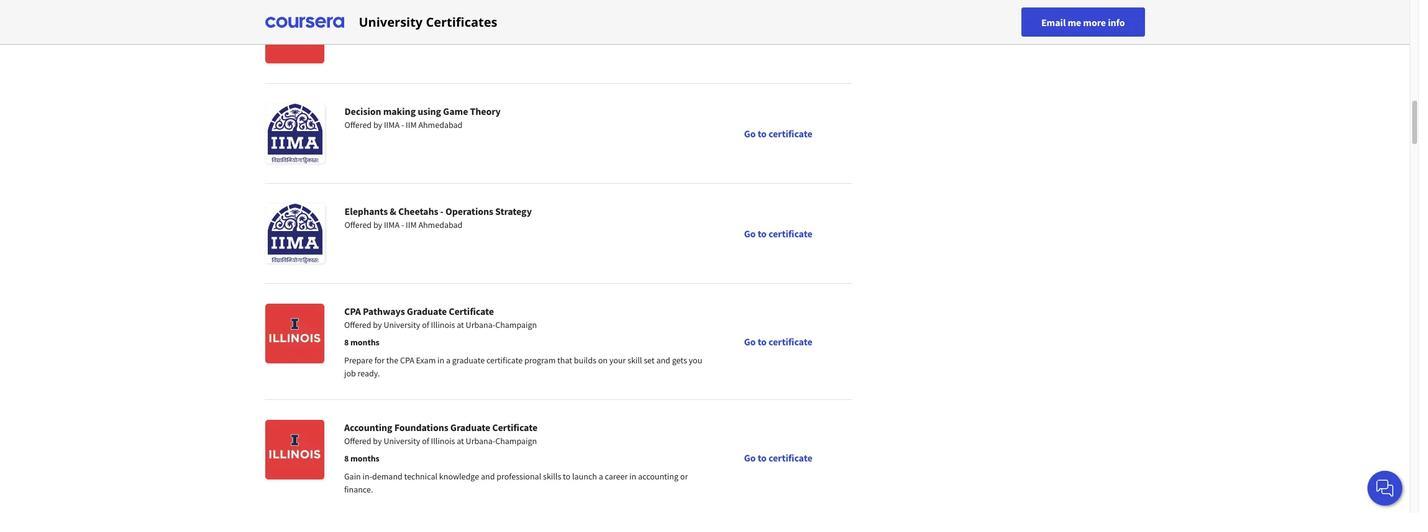 Task type: describe. For each thing, give the bounding box(es) containing it.
certificate for elephants & cheetahs - operations strategy
[[769, 227, 812, 240]]

offered inside 'taxation graduate certificate offered by university of illinois at urbana-champaign'
[[344, 19, 371, 30]]

go for decision making using game theory
[[744, 127, 756, 140]]

&
[[390, 205, 396, 217]]

8 for cpa pathways graduate certificate
[[344, 337, 349, 348]]

game
[[443, 105, 468, 117]]

offered inside 'accounting foundations graduate certificate offered by university of illinois at urbana-champaign 8 months'
[[344, 436, 371, 447]]

offered inside elephants & cheetahs - operations strategy offered by iima - iim ahmedabad
[[345, 219, 372, 231]]

2 vertical spatial -
[[401, 219, 404, 231]]

taxation graduate certificate offered by university of illinois at urbana-champaign
[[344, 5, 537, 30]]

university certificates
[[359, 13, 497, 30]]

me
[[1068, 16, 1081, 28]]

coursera image
[[265, 12, 344, 32]]

taxation
[[344, 5, 382, 17]]

to for decision making using game theory
[[758, 127, 767, 140]]

career
[[605, 471, 628, 482]]

strategy
[[495, 205, 532, 217]]

to for accounting foundations graduate certificate
[[758, 452, 767, 464]]

elephants & cheetahs - operations strategy offered by iima - iim ahmedabad
[[345, 205, 532, 231]]

decision making using game theory offered by iima - iim ahmedabad
[[345, 105, 501, 130]]

iima inside decision making using game theory offered by iima - iim ahmedabad
[[384, 119, 400, 130]]

making
[[383, 105, 416, 117]]

champaign for accounting foundations graduate certificate
[[495, 436, 537, 447]]

champaign for cpa pathways graduate certificate
[[495, 319, 537, 331]]

graduate for pathways
[[407, 305, 447, 317]]

in-
[[363, 471, 372, 482]]

certificate for pathways
[[449, 305, 494, 317]]

professional
[[497, 471, 541, 482]]

your
[[609, 355, 626, 366]]

for
[[374, 355, 385, 366]]

info
[[1108, 16, 1125, 28]]

accounting foundations graduate certificate offered by university of illinois at urbana-champaign 8 months
[[344, 421, 537, 464]]

go to certificate for cpa pathways graduate certificate
[[744, 336, 812, 348]]

certificate inside prepare for the cpa exam in a graduate certificate program that builds on your skill set and gets you job ready.
[[486, 355, 523, 366]]

go for cpa pathways graduate certificate
[[744, 336, 756, 348]]

1 vertical spatial -
[[440, 205, 443, 217]]

skill
[[628, 355, 642, 366]]

pathways
[[363, 305, 405, 317]]

accounting
[[344, 421, 392, 434]]

a inside gain in-demand technical knowledge and professional skills to launch a career in accounting or finance.
[[599, 471, 603, 482]]

to for elephants & cheetahs - operations strategy
[[758, 227, 767, 240]]

prepare
[[344, 355, 373, 366]]

certificate inside 'taxation graduate certificate offered by university of illinois at urbana-champaign'
[[425, 5, 471, 17]]

urbana- inside 'taxation graduate certificate offered by university of illinois at urbana-champaign'
[[466, 19, 495, 30]]

by inside 'accounting foundations graduate certificate offered by university of illinois at urbana-champaign 8 months'
[[373, 436, 382, 447]]

launch
[[572, 471, 597, 482]]

and inside gain in-demand technical knowledge and professional skills to launch a career in accounting or finance.
[[481, 471, 495, 482]]

cpa pathways graduate certificate offered by university of illinois at urbana-champaign 8 months
[[344, 305, 537, 348]]

builds
[[574, 355, 596, 366]]

and inside prepare for the cpa exam in a graduate certificate program that builds on your skill set and gets you job ready.
[[656, 355, 670, 366]]

months for cpa
[[350, 337, 379, 348]]

cpa inside prepare for the cpa exam in a graduate certificate program that builds on your skill set and gets you job ready.
[[400, 355, 414, 366]]

university inside cpa pathways graduate certificate offered by university of illinois at urbana-champaign 8 months
[[384, 319, 420, 331]]

finance.
[[344, 484, 373, 495]]

at inside 'taxation graduate certificate offered by university of illinois at urbana-champaign'
[[457, 19, 464, 30]]

go for accounting foundations graduate certificate
[[744, 452, 756, 464]]

ahmedabad inside elephants & cheetahs - operations strategy offered by iima - iim ahmedabad
[[418, 219, 462, 231]]

gain
[[344, 471, 361, 482]]

ahmedabad inside decision making using game theory offered by iima - iim ahmedabad
[[418, 119, 462, 130]]

by inside cpa pathways graduate certificate offered by university of illinois at urbana-champaign 8 months
[[373, 319, 382, 331]]

university of illinois at urbana-champaign image for taxation graduate certificate
[[265, 4, 324, 63]]

- inside decision making using game theory offered by iima - iim ahmedabad
[[401, 119, 404, 130]]

of for pathways
[[422, 319, 429, 331]]

university inside 'accounting foundations graduate certificate offered by university of illinois at urbana-champaign 8 months'
[[384, 436, 420, 447]]

iima - iim ahmedabad image for elephants
[[265, 204, 325, 263]]



Task type: vqa. For each thing, say whether or not it's contained in the screenshot.
the top Illinois
yes



Task type: locate. For each thing, give the bounding box(es) containing it.
champaign inside 'accounting foundations graduate certificate offered by university of illinois at urbana-champaign 8 months'
[[495, 436, 537, 447]]

2 iima from the top
[[384, 219, 400, 231]]

urbana- for cpa pathways graduate certificate
[[466, 319, 495, 331]]

by down taxation
[[373, 19, 382, 30]]

1 vertical spatial months
[[350, 453, 379, 464]]

2 vertical spatial champaign
[[495, 436, 537, 447]]

0 vertical spatial illinois
[[431, 19, 455, 30]]

iim down the cheetahs
[[406, 219, 417, 231]]

certificate inside cpa pathways graduate certificate offered by university of illinois at urbana-champaign 8 months
[[449, 305, 494, 317]]

1 vertical spatial certificate
[[449, 305, 494, 317]]

urbana- for accounting foundations graduate certificate
[[466, 436, 495, 447]]

4 go to certificate from the top
[[744, 452, 812, 464]]

offered inside decision making using game theory offered by iima - iim ahmedabad
[[345, 119, 372, 130]]

at inside 'accounting foundations graduate certificate offered by university of illinois at urbana-champaign 8 months'
[[457, 436, 464, 447]]

university of illinois at urbana-champaign image for cpa pathways graduate certificate
[[265, 304, 324, 363]]

go to certificate for accounting foundations graduate certificate
[[744, 452, 812, 464]]

graduate inside 'accounting foundations graduate certificate offered by university of illinois at urbana-champaign 8 months'
[[450, 421, 490, 434]]

months for accounting
[[350, 453, 379, 464]]

0 vertical spatial iim
[[406, 119, 417, 130]]

knowledge
[[439, 471, 479, 482]]

1 months from the top
[[350, 337, 379, 348]]

by down accounting
[[373, 436, 382, 447]]

go
[[744, 127, 756, 140], [744, 227, 756, 240], [744, 336, 756, 348], [744, 452, 756, 464]]

2 vertical spatial university of illinois at urbana-champaign image
[[265, 420, 324, 480]]

champaign
[[495, 19, 537, 30], [495, 319, 537, 331], [495, 436, 537, 447]]

illinois inside cpa pathways graduate certificate offered by university of illinois at urbana-champaign 8 months
[[431, 319, 455, 331]]

0 horizontal spatial and
[[481, 471, 495, 482]]

chat with us image
[[1375, 478, 1395, 498]]

1 horizontal spatial and
[[656, 355, 670, 366]]

1 illinois from the top
[[431, 19, 455, 30]]

1 vertical spatial iima
[[384, 219, 400, 231]]

of for foundations
[[422, 436, 429, 447]]

2 iim from the top
[[406, 219, 417, 231]]

0 vertical spatial cpa
[[344, 305, 361, 317]]

cpa
[[344, 305, 361, 317], [400, 355, 414, 366]]

iima - iim ahmedabad image
[[265, 104, 325, 163], [265, 204, 325, 263]]

of
[[422, 19, 429, 30], [422, 319, 429, 331], [422, 436, 429, 447]]

2 vertical spatial urbana-
[[466, 436, 495, 447]]

operations
[[445, 205, 493, 217]]

illinois for foundations
[[431, 436, 455, 447]]

exam
[[416, 355, 436, 366]]

email me more info
[[1041, 16, 1125, 28]]

2 by from the top
[[373, 119, 382, 130]]

3 university of illinois at urbana-champaign image from the top
[[265, 420, 324, 480]]

0 horizontal spatial cpa
[[344, 305, 361, 317]]

go to certificate for elephants & cheetahs - operations strategy
[[744, 227, 812, 240]]

1 vertical spatial 8
[[344, 453, 349, 464]]

graduate inside cpa pathways graduate certificate offered by university of illinois at urbana-champaign 8 months
[[407, 305, 447, 317]]

set
[[644, 355, 655, 366]]

go to certificate for decision making using game theory
[[744, 127, 812, 140]]

graduate for foundations
[[450, 421, 490, 434]]

you
[[689, 355, 702, 366]]

months inside 'accounting foundations graduate certificate offered by university of illinois at urbana-champaign 8 months'
[[350, 453, 379, 464]]

1 horizontal spatial in
[[629, 471, 636, 482]]

0 vertical spatial certificate
[[425, 5, 471, 17]]

0 horizontal spatial a
[[446, 355, 450, 366]]

ahmedabad down the cheetahs
[[418, 219, 462, 231]]

program
[[524, 355, 556, 366]]

to inside gain in-demand technical knowledge and professional skills to launch a career in accounting or finance.
[[563, 471, 570, 482]]

cpa left pathways
[[344, 305, 361, 317]]

certificates
[[426, 13, 497, 30]]

in inside gain in-demand technical knowledge and professional skills to launch a career in accounting or finance.
[[629, 471, 636, 482]]

more
[[1083, 16, 1106, 28]]

1 iima - iim ahmedabad image from the top
[[265, 104, 325, 163]]

graduate
[[452, 355, 485, 366]]

8 for accounting foundations graduate certificate
[[344, 453, 349, 464]]

2 vertical spatial at
[[457, 436, 464, 447]]

-
[[401, 119, 404, 130], [440, 205, 443, 217], [401, 219, 404, 231]]

2 champaign from the top
[[495, 319, 537, 331]]

5 by from the top
[[373, 436, 382, 447]]

graduate inside 'taxation graduate certificate offered by university of illinois at urbana-champaign'
[[384, 5, 424, 17]]

elephants
[[345, 205, 388, 217]]

- down making
[[401, 119, 404, 130]]

2 go from the top
[[744, 227, 756, 240]]

offered down pathways
[[344, 319, 371, 331]]

at
[[457, 19, 464, 30], [457, 319, 464, 331], [457, 436, 464, 447]]

0 vertical spatial and
[[656, 355, 670, 366]]

illinois
[[431, 19, 455, 30], [431, 319, 455, 331], [431, 436, 455, 447]]

8 up prepare
[[344, 337, 349, 348]]

by inside decision making using game theory offered by iima - iim ahmedabad
[[373, 119, 382, 130]]

1 by from the top
[[373, 19, 382, 30]]

ready.
[[358, 368, 380, 379]]

email me more info button
[[1021, 7, 1145, 37]]

by
[[373, 19, 382, 30], [373, 119, 382, 130], [373, 219, 382, 231], [373, 319, 382, 331], [373, 436, 382, 447]]

graduate
[[384, 5, 424, 17], [407, 305, 447, 317], [450, 421, 490, 434]]

graduate right taxation
[[384, 5, 424, 17]]

university
[[359, 13, 423, 30], [384, 19, 420, 30], [384, 319, 420, 331], [384, 436, 420, 447]]

iim
[[406, 119, 417, 130], [406, 219, 417, 231]]

university inside 'taxation graduate certificate offered by university of illinois at urbana-champaign'
[[384, 19, 420, 30]]

0 vertical spatial ahmedabad
[[418, 119, 462, 130]]

0 vertical spatial iima
[[384, 119, 400, 130]]

iim inside decision making using game theory offered by iima - iim ahmedabad
[[406, 119, 417, 130]]

illinois inside 'accounting foundations graduate certificate offered by university of illinois at urbana-champaign 8 months'
[[431, 436, 455, 447]]

certificate for cpa pathways graduate certificate
[[769, 336, 812, 348]]

months inside cpa pathways graduate certificate offered by university of illinois at urbana-champaign 8 months
[[350, 337, 379, 348]]

certificate
[[769, 127, 812, 140], [769, 227, 812, 240], [769, 336, 812, 348], [486, 355, 523, 366], [769, 452, 812, 464]]

2 vertical spatial illinois
[[431, 436, 455, 447]]

accounting
[[638, 471, 678, 482]]

1 go from the top
[[744, 127, 756, 140]]

offered
[[344, 19, 371, 30], [345, 119, 372, 130], [345, 219, 372, 231], [344, 319, 371, 331], [344, 436, 371, 447]]

offered down decision at left top
[[345, 119, 372, 130]]

1 iim from the top
[[406, 119, 417, 130]]

months up in- on the bottom left of page
[[350, 453, 379, 464]]

1 iima from the top
[[384, 119, 400, 130]]

2 vertical spatial certificate
[[492, 421, 537, 434]]

gets
[[672, 355, 687, 366]]

2 urbana- from the top
[[466, 319, 495, 331]]

1 vertical spatial urbana-
[[466, 319, 495, 331]]

8 inside cpa pathways graduate certificate offered by university of illinois at urbana-champaign 8 months
[[344, 337, 349, 348]]

graduate right foundations
[[450, 421, 490, 434]]

a left career on the left of page
[[599, 471, 603, 482]]

certificate for decision making using game theory
[[769, 127, 812, 140]]

urbana- inside cpa pathways graduate certificate offered by university of illinois at urbana-champaign 8 months
[[466, 319, 495, 331]]

of inside 'accounting foundations graduate certificate offered by university of illinois at urbana-champaign 8 months'
[[422, 436, 429, 447]]

2 of from the top
[[422, 319, 429, 331]]

that
[[557, 355, 572, 366]]

a inside prepare for the cpa exam in a graduate certificate program that builds on your skill set and gets you job ready.
[[446, 355, 450, 366]]

iima - iim ahmedabad image for decision
[[265, 104, 325, 163]]

a left graduate
[[446, 355, 450, 366]]

2 at from the top
[[457, 319, 464, 331]]

2 university of illinois at urbana-champaign image from the top
[[265, 304, 324, 363]]

0 vertical spatial 8
[[344, 337, 349, 348]]

1 vertical spatial and
[[481, 471, 495, 482]]

0 vertical spatial a
[[446, 355, 450, 366]]

by inside 'taxation graduate certificate offered by university of illinois at urbana-champaign'
[[373, 19, 382, 30]]

2 ahmedabad from the top
[[418, 219, 462, 231]]

in
[[437, 355, 444, 366], [629, 471, 636, 482]]

offered down elephants
[[345, 219, 372, 231]]

by inside elephants & cheetahs - operations strategy offered by iima - iim ahmedabad
[[373, 219, 382, 231]]

technical
[[404, 471, 437, 482]]

and right set
[[656, 355, 670, 366]]

decision
[[345, 105, 381, 117]]

1 vertical spatial of
[[422, 319, 429, 331]]

illinois for pathways
[[431, 319, 455, 331]]

1 of from the top
[[422, 19, 429, 30]]

using
[[418, 105, 441, 117]]

theory
[[470, 105, 501, 117]]

in right career on the left of page
[[629, 471, 636, 482]]

8
[[344, 337, 349, 348], [344, 453, 349, 464]]

university of illinois at urbana-champaign image for accounting foundations graduate certificate
[[265, 420, 324, 480]]

skills
[[543, 471, 561, 482]]

8 up gain on the bottom left of page
[[344, 453, 349, 464]]

cpa inside cpa pathways graduate certificate offered by university of illinois at urbana-champaign 8 months
[[344, 305, 361, 317]]

graduate right pathways
[[407, 305, 447, 317]]

0 vertical spatial urbana-
[[466, 19, 495, 30]]

illinois inside 'taxation graduate certificate offered by university of illinois at urbana-champaign'
[[431, 19, 455, 30]]

2 illinois from the top
[[431, 319, 455, 331]]

3 illinois from the top
[[431, 436, 455, 447]]

by down decision at left top
[[373, 119, 382, 130]]

iima inside elephants & cheetahs - operations strategy offered by iima - iim ahmedabad
[[384, 219, 400, 231]]

0 vertical spatial champaign
[[495, 19, 537, 30]]

a
[[446, 355, 450, 366], [599, 471, 603, 482]]

2 vertical spatial of
[[422, 436, 429, 447]]

0 vertical spatial of
[[422, 19, 429, 30]]

at inside cpa pathways graduate certificate offered by university of illinois at urbana-champaign 8 months
[[457, 319, 464, 331]]

1 vertical spatial champaign
[[495, 319, 537, 331]]

1 champaign from the top
[[495, 19, 537, 30]]

by down elephants
[[373, 219, 382, 231]]

1 vertical spatial illinois
[[431, 319, 455, 331]]

demand
[[372, 471, 402, 482]]

0 vertical spatial months
[[350, 337, 379, 348]]

1 at from the top
[[457, 19, 464, 30]]

0 vertical spatial -
[[401, 119, 404, 130]]

and
[[656, 355, 670, 366], [481, 471, 495, 482]]

prepare for the cpa exam in a graduate certificate program that builds on your skill set and gets you job ready.
[[344, 355, 702, 379]]

certificate for foundations
[[492, 421, 537, 434]]

1 urbana- from the top
[[466, 19, 495, 30]]

2 months from the top
[[350, 453, 379, 464]]

offered inside cpa pathways graduate certificate offered by university of illinois at urbana-champaign 8 months
[[344, 319, 371, 331]]

1 vertical spatial cpa
[[400, 355, 414, 366]]

urbana-
[[466, 19, 495, 30], [466, 319, 495, 331], [466, 436, 495, 447]]

at for foundations
[[457, 436, 464, 447]]

0 vertical spatial graduate
[[384, 5, 424, 17]]

3 go to certificate from the top
[[744, 336, 812, 348]]

3 at from the top
[[457, 436, 464, 447]]

1 university of illinois at urbana-champaign image from the top
[[265, 4, 324, 63]]

months
[[350, 337, 379, 348], [350, 453, 379, 464]]

go to certificate
[[744, 127, 812, 140], [744, 227, 812, 240], [744, 336, 812, 348], [744, 452, 812, 464]]

champaign inside cpa pathways graduate certificate offered by university of illinois at urbana-champaign 8 months
[[495, 319, 537, 331]]

4 go from the top
[[744, 452, 756, 464]]

foundations
[[394, 421, 448, 434]]

0 horizontal spatial in
[[437, 355, 444, 366]]

1 vertical spatial graduate
[[407, 305, 447, 317]]

go for elephants & cheetahs - operations strategy
[[744, 227, 756, 240]]

1 vertical spatial ahmedabad
[[418, 219, 462, 231]]

1 vertical spatial university of illinois at urbana-champaign image
[[265, 304, 324, 363]]

offered down accounting
[[344, 436, 371, 447]]

urbana- inside 'accounting foundations graduate certificate offered by university of illinois at urbana-champaign 8 months'
[[466, 436, 495, 447]]

iim inside elephants & cheetahs - operations strategy offered by iima - iim ahmedabad
[[406, 219, 417, 231]]

months up prepare
[[350, 337, 379, 348]]

8 inside 'accounting foundations graduate certificate offered by university of illinois at urbana-champaign 8 months'
[[344, 453, 349, 464]]

in inside prepare for the cpa exam in a graduate certificate program that builds on your skill set and gets you job ready.
[[437, 355, 444, 366]]

iima down making
[[384, 119, 400, 130]]

of inside 'taxation graduate certificate offered by university of illinois at urbana-champaign'
[[422, 19, 429, 30]]

1 vertical spatial in
[[629, 471, 636, 482]]

cheetahs
[[398, 205, 438, 217]]

3 go from the top
[[744, 336, 756, 348]]

1 8 from the top
[[344, 337, 349, 348]]

0 vertical spatial at
[[457, 19, 464, 30]]

1 ahmedabad from the top
[[418, 119, 462, 130]]

0 vertical spatial iima - iim ahmedabad image
[[265, 104, 325, 163]]

or
[[680, 471, 688, 482]]

iim down making
[[406, 119, 417, 130]]

on
[[598, 355, 608, 366]]

certificate inside 'accounting foundations graduate certificate offered by university of illinois at urbana-champaign 8 months'
[[492, 421, 537, 434]]

1 vertical spatial a
[[599, 471, 603, 482]]

1 go to certificate from the top
[[744, 127, 812, 140]]

by down pathways
[[373, 319, 382, 331]]

3 champaign from the top
[[495, 436, 537, 447]]

3 by from the top
[[373, 219, 382, 231]]

0 vertical spatial in
[[437, 355, 444, 366]]

- right the cheetahs
[[440, 205, 443, 217]]

and right knowledge
[[481, 471, 495, 482]]

email
[[1041, 16, 1066, 28]]

0 vertical spatial university of illinois at urbana-champaign image
[[265, 4, 324, 63]]

2 8 from the top
[[344, 453, 349, 464]]

certificate for accounting foundations graduate certificate
[[769, 452, 812, 464]]

at for pathways
[[457, 319, 464, 331]]

certificate
[[425, 5, 471, 17], [449, 305, 494, 317], [492, 421, 537, 434]]

ahmedabad
[[418, 119, 462, 130], [418, 219, 462, 231]]

cpa right the
[[400, 355, 414, 366]]

4 by from the top
[[373, 319, 382, 331]]

2 vertical spatial graduate
[[450, 421, 490, 434]]

to for cpa pathways graduate certificate
[[758, 336, 767, 348]]

1 vertical spatial iim
[[406, 219, 417, 231]]

2 iima - iim ahmedabad image from the top
[[265, 204, 325, 263]]

offered down taxation
[[344, 19, 371, 30]]

- down the cheetahs
[[401, 219, 404, 231]]

3 of from the top
[[422, 436, 429, 447]]

ahmedabad down using
[[418, 119, 462, 130]]

champaign inside 'taxation graduate certificate offered by university of illinois at urbana-champaign'
[[495, 19, 537, 30]]

1 horizontal spatial cpa
[[400, 355, 414, 366]]

iima
[[384, 119, 400, 130], [384, 219, 400, 231]]

1 vertical spatial at
[[457, 319, 464, 331]]

iima down &
[[384, 219, 400, 231]]

to
[[758, 127, 767, 140], [758, 227, 767, 240], [758, 336, 767, 348], [758, 452, 767, 464], [563, 471, 570, 482]]

1 vertical spatial iima - iim ahmedabad image
[[265, 204, 325, 263]]

job
[[344, 368, 356, 379]]

1 horizontal spatial a
[[599, 471, 603, 482]]

3 urbana- from the top
[[466, 436, 495, 447]]

of inside cpa pathways graduate certificate offered by university of illinois at urbana-champaign 8 months
[[422, 319, 429, 331]]

2 go to certificate from the top
[[744, 227, 812, 240]]

gain in-demand technical knowledge and professional skills to launch a career in accounting or finance.
[[344, 471, 688, 495]]

the
[[386, 355, 398, 366]]

university of illinois at urbana-champaign image
[[265, 4, 324, 63], [265, 304, 324, 363], [265, 420, 324, 480]]

in right the exam
[[437, 355, 444, 366]]



